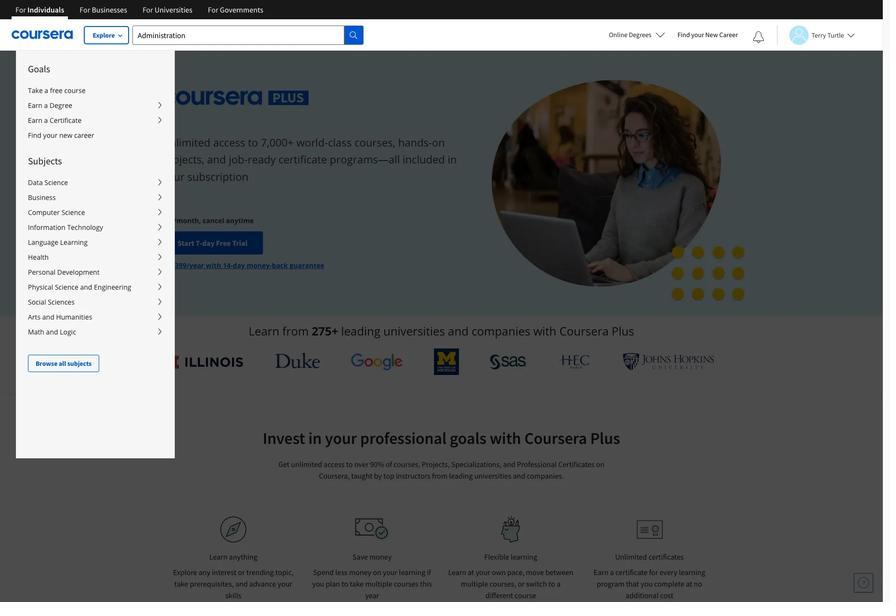 Task type: locate. For each thing, give the bounding box(es) containing it.
multiple up different
[[461, 579, 488, 589]]

to inside unlimited access to 7,000+ world-class courses, hands-on projects, and job-ready certificate programs—all included in your subscription
[[248, 135, 258, 150]]

in right included
[[448, 152, 457, 166]]

to left over
[[346, 459, 353, 469]]

1 horizontal spatial day
[[233, 261, 245, 270]]

subjects
[[67, 359, 92, 368]]

science up business
[[45, 178, 68, 187]]

take right plan
[[350, 579, 364, 589]]

information
[[28, 223, 65, 232]]

1 vertical spatial learn
[[209, 552, 228, 562]]

take left the prerequisites,
[[175, 579, 188, 589]]

for left individuals
[[15, 5, 26, 14]]

learn for learn anything
[[209, 552, 228, 562]]

coursera
[[560, 323, 609, 339], [525, 428, 587, 448]]

programs—all
[[330, 152, 400, 166]]

0 vertical spatial access
[[213, 135, 245, 150]]

0 vertical spatial science
[[45, 178, 68, 187]]

1 horizontal spatial explore
[[173, 567, 197, 577]]

find left new
[[678, 30, 691, 39]]

in up unlimited
[[309, 428, 322, 448]]

0 vertical spatial leading
[[341, 323, 381, 339]]

at left 'no'
[[687, 579, 693, 589]]

money right save
[[370, 552, 392, 562]]

courses, inside unlimited access to 7,000+ world-class courses, hands-on projects, and job-ready certificate programs—all included in your subscription
[[355, 135, 396, 150]]

taught
[[352, 471, 373, 481]]

unlimited up that
[[616, 552, 648, 562]]

anything
[[229, 552, 258, 562]]

2 multiple from the left
[[461, 579, 488, 589]]

1 vertical spatial from
[[432, 471, 448, 481]]

courses, inside get unlimited access to over 90% of courses, projects, specializations, and professional certificates on coursera, taught by top instructors from leading universities and companies.
[[394, 459, 421, 469]]

companies.
[[527, 471, 564, 481]]

to right plan
[[342, 579, 349, 589]]

subjects
[[28, 155, 62, 167]]

1 vertical spatial or
[[518, 579, 525, 589]]

your down topic,
[[278, 579, 293, 589]]

a for certificate
[[611, 567, 614, 577]]

flexible learning image
[[495, 516, 528, 543]]

university of michigan image
[[434, 349, 459, 375]]

unlimited for unlimited access to 7,000+ world-class courses, hands-on projects, and job-ready certificate programs—all included in your subscription
[[162, 135, 211, 150]]

and inside explore any interest or trending topic, take prerequisites, and advance your skills
[[236, 579, 248, 589]]

0 horizontal spatial learn
[[209, 552, 228, 562]]

for for governments
[[208, 5, 219, 14]]

2 vertical spatial on
[[373, 567, 382, 577]]

you up additional
[[641, 579, 653, 589]]

unlimited
[[162, 135, 211, 150], [616, 552, 648, 562]]

0 vertical spatial plus
[[612, 323, 635, 339]]

1 horizontal spatial learn
[[249, 323, 280, 339]]

language
[[28, 238, 58, 247]]

skills
[[225, 591, 242, 600]]

group
[[16, 50, 627, 602]]

that
[[627, 579, 640, 589]]

or inside explore any interest or trending topic, take prerequisites, and advance your skills
[[238, 567, 245, 577]]

sas image
[[490, 354, 527, 370]]

arts and humanities button
[[16, 309, 175, 324]]

1 multiple from the left
[[365, 579, 393, 589]]

0 vertical spatial courses,
[[355, 135, 396, 150]]

earn inside earn a certificate for every learning program that you complete at no additional cost
[[594, 567, 609, 577]]

business button
[[16, 190, 175, 205]]

2 vertical spatial courses,
[[490, 579, 517, 589]]

earn down the earn a degree
[[28, 116, 42, 125]]

program
[[597, 579, 625, 589]]

1 take from the left
[[175, 579, 188, 589]]

earn up program
[[594, 567, 609, 577]]

university of illinois at urbana-champaign image
[[169, 354, 244, 370]]

course down switch
[[515, 591, 537, 600]]

find down earn a certificate
[[28, 131, 41, 140]]

language learning
[[28, 238, 88, 247]]

take inside spend less money on your learning if you plan to take multiple courses this year
[[350, 579, 364, 589]]

1 horizontal spatial leading
[[449, 471, 473, 481]]

1 horizontal spatial with
[[490, 428, 522, 448]]

on inside unlimited access to 7,000+ world-class courses, hands-on projects, and job-ready certificate programs—all included in your subscription
[[432, 135, 445, 150]]

arts and humanities
[[28, 312, 92, 322]]

find your new career
[[678, 30, 739, 39]]

2 vertical spatial earn
[[594, 567, 609, 577]]

0 vertical spatial at
[[468, 567, 475, 577]]

you inside spend less money on your learning if you plan to take multiple courses this year
[[312, 579, 324, 589]]

1 vertical spatial on
[[597, 459, 605, 469]]

on up included
[[432, 135, 445, 150]]

science inside computer science dropdown button
[[62, 208, 85, 217]]

leading down specializations,
[[449, 471, 473, 481]]

0 horizontal spatial with
[[206, 261, 221, 270]]

plus
[[612, 323, 635, 339], [591, 428, 621, 448]]

learn up interest on the bottom left of page
[[209, 552, 228, 562]]

1 horizontal spatial certificate
[[616, 567, 648, 577]]

0 horizontal spatial unlimited
[[162, 135, 211, 150]]

1 vertical spatial science
[[62, 208, 85, 217]]

access up the job-
[[213, 135, 245, 150]]

earn inside popup button
[[28, 116, 42, 125]]

degree
[[50, 101, 72, 110]]

learn right 'if'
[[449, 567, 467, 577]]

2 take from the left
[[350, 579, 364, 589]]

menu item
[[174, 50, 627, 602]]

instructors
[[396, 471, 431, 481]]

courses, up different
[[490, 579, 517, 589]]

earn for earn a degree
[[28, 101, 42, 110]]

universities down specializations,
[[475, 471, 512, 481]]

explore menu element
[[16, 51, 175, 372]]

multiple up year
[[365, 579, 393, 589]]

course right free
[[64, 86, 86, 95]]

duke university image
[[275, 353, 320, 368]]

0 vertical spatial or
[[238, 567, 245, 577]]

new
[[706, 30, 719, 39]]

explore down the for businesses
[[93, 31, 115, 40]]

1 vertical spatial course
[[515, 591, 537, 600]]

subscription
[[188, 169, 249, 183]]

on
[[432, 135, 445, 150], [597, 459, 605, 469], [373, 567, 382, 577]]

1 horizontal spatial in
[[448, 152, 457, 166]]

a down the earn a degree
[[44, 116, 48, 125]]

earn a degree button
[[16, 98, 175, 113]]

0 horizontal spatial certificate
[[279, 152, 327, 166]]

learn inside learn at your own pace, move between multiple courses, or switch to a different course
[[449, 567, 467, 577]]

1 horizontal spatial multiple
[[461, 579, 488, 589]]

0 horizontal spatial day
[[202, 238, 215, 248]]

science inside physical science and engineering dropdown button
[[55, 282, 78, 292]]

0 vertical spatial unlimited
[[162, 135, 211, 150]]

your left own
[[476, 567, 491, 577]]

explore
[[93, 31, 115, 40], [173, 567, 197, 577]]

at left own
[[468, 567, 475, 577]]

0 vertical spatial day
[[202, 238, 215, 248]]

1 you from the left
[[312, 579, 324, 589]]

unlimited inside unlimited access to 7,000+ world-class courses, hands-on projects, and job-ready certificate programs—all included in your subscription
[[162, 135, 211, 150]]

1 horizontal spatial access
[[324, 459, 345, 469]]

logic
[[60, 327, 76, 336]]

a inside take a free course link
[[45, 86, 48, 95]]

get
[[279, 459, 290, 469]]

goals
[[28, 63, 50, 75]]

science for computer
[[62, 208, 85, 217]]

explore left any at the left of the page
[[173, 567, 197, 577]]

course inside explore menu element
[[64, 86, 86, 95]]

1 vertical spatial plus
[[591, 428, 621, 448]]

2 for from the left
[[80, 5, 90, 14]]

less
[[336, 567, 348, 577]]

0 horizontal spatial learning
[[399, 567, 426, 577]]

and up subscription
[[207, 152, 226, 166]]

spend less money on your learning if you plan to take multiple courses this year
[[312, 567, 432, 600]]

science inside the data science popup button
[[45, 178, 68, 187]]

your inside unlimited access to 7,000+ world-class courses, hands-on projects, and job-ready certificate programs—all included in your subscription
[[162, 169, 185, 183]]

leading inside get unlimited access to over 90% of courses, projects, specializations, and professional certificates on coursera, taught by top instructors from leading universities and companies.
[[449, 471, 473, 481]]

certificate
[[50, 116, 82, 125]]

access
[[213, 135, 245, 150], [324, 459, 345, 469]]

1 vertical spatial earn
[[28, 116, 42, 125]]

money down save
[[349, 567, 372, 577]]

1 horizontal spatial course
[[515, 591, 537, 600]]

your
[[692, 30, 705, 39], [43, 131, 58, 140], [162, 169, 185, 183], [325, 428, 357, 448], [383, 567, 398, 577], [476, 567, 491, 577], [278, 579, 293, 589]]

your down projects,
[[162, 169, 185, 183]]

science for data
[[45, 178, 68, 187]]

and inside unlimited access to 7,000+ world-class courses, hands-on projects, and job-ready certificate programs—all included in your subscription
[[207, 152, 226, 166]]

start 7-day free trial
[[178, 238, 248, 248]]

1 vertical spatial at
[[687, 579, 693, 589]]

certificate inside earn a certificate for every learning program that you complete at no additional cost
[[616, 567, 648, 577]]

unlimited up projects,
[[162, 135, 211, 150]]

coursera,
[[319, 471, 350, 481]]

0 horizontal spatial find
[[28, 131, 41, 140]]

technology
[[67, 223, 103, 232]]

your left "new"
[[43, 131, 58, 140]]

1 horizontal spatial take
[[350, 579, 364, 589]]

invest in your professional goals with coursera plus
[[263, 428, 621, 448]]

science for physical
[[55, 282, 78, 292]]

learning
[[60, 238, 88, 247]]

0 vertical spatial certificate
[[279, 152, 327, 166]]

0 horizontal spatial you
[[312, 579, 324, 589]]

on inside get unlimited access to over 90% of courses, projects, specializations, and professional certificates on coursera, taught by top instructors from leading universities and companies.
[[597, 459, 605, 469]]

find
[[678, 30, 691, 39], [28, 131, 41, 140]]

access up the coursera,
[[324, 459, 345, 469]]

2 horizontal spatial learn
[[449, 567, 467, 577]]

courses, up instructors
[[394, 459, 421, 469]]

and down development
[[80, 282, 92, 292]]

and left professional
[[503, 459, 516, 469]]

learning up courses
[[399, 567, 426, 577]]

courses, up programs—all
[[355, 135, 396, 150]]

a inside learn at your own pace, move between multiple courses, or switch to a different course
[[557, 579, 561, 589]]

earn down "take" in the top of the page
[[28, 101, 42, 110]]

1 horizontal spatial universities
[[475, 471, 512, 481]]

0 horizontal spatial on
[[373, 567, 382, 577]]

explore inside popup button
[[93, 31, 115, 40]]

earn
[[28, 101, 42, 110], [28, 116, 42, 125], [594, 567, 609, 577]]

your up over
[[325, 428, 357, 448]]

0 vertical spatial from
[[283, 323, 309, 339]]

cancel
[[203, 216, 224, 225]]

day left free
[[202, 238, 215, 248]]

3 for from the left
[[143, 5, 153, 14]]

day
[[202, 238, 215, 248], [233, 261, 245, 270]]

for individuals
[[15, 5, 64, 14]]

your inside spend less money on your learning if you plan to take multiple courses this year
[[383, 567, 398, 577]]

unlimited certificates image
[[637, 520, 663, 539]]

14-
[[223, 261, 233, 270]]

a inside earn a certificate for every learning program that you complete at no additional cost
[[611, 567, 614, 577]]

4 for from the left
[[208, 5, 219, 14]]

earn a certificate button
[[16, 113, 175, 128]]

multiple
[[365, 579, 393, 589], [461, 579, 488, 589]]

a inside earn a degree popup button
[[44, 101, 48, 110]]

1 horizontal spatial you
[[641, 579, 653, 589]]

with right goals
[[490, 428, 522, 448]]

1 vertical spatial find
[[28, 131, 41, 140]]

universities
[[155, 5, 193, 14]]

career
[[720, 30, 739, 39]]

earn inside popup button
[[28, 101, 42, 110]]

or down pace,
[[518, 579, 525, 589]]

learn up duke university image
[[249, 323, 280, 339]]

a down between
[[557, 579, 561, 589]]

access inside unlimited access to 7,000+ world-class courses, hands-on projects, and job-ready certificate programs—all included in your subscription
[[213, 135, 245, 150]]

individuals
[[28, 5, 64, 14]]

0 vertical spatial course
[[64, 86, 86, 95]]

social sciences button
[[16, 295, 175, 309]]

your up courses
[[383, 567, 398, 577]]

science down personal development
[[55, 282, 78, 292]]

you down spend
[[312, 579, 324, 589]]

learn anything
[[209, 552, 258, 562]]

course inside learn at your own pace, move between multiple courses, or switch to a different course
[[515, 591, 537, 600]]

a
[[45, 86, 48, 95], [44, 101, 48, 110], [44, 116, 48, 125], [611, 567, 614, 577], [557, 579, 561, 589]]

0 vertical spatial earn
[[28, 101, 42, 110]]

2 vertical spatial science
[[55, 282, 78, 292]]

1 vertical spatial certificate
[[616, 567, 648, 577]]

day inside start 7-day free trial 'button'
[[202, 238, 215, 248]]

0 horizontal spatial explore
[[93, 31, 115, 40]]

0 horizontal spatial multiple
[[365, 579, 393, 589]]

guarantee
[[290, 261, 325, 270]]

certificate
[[279, 152, 327, 166], [616, 567, 648, 577]]

additional
[[626, 591, 659, 600]]

multiple inside spend less money on your learning if you plan to take multiple courses this year
[[365, 579, 393, 589]]

None search field
[[133, 25, 364, 45]]

0 vertical spatial on
[[432, 135, 445, 150]]

to down between
[[549, 579, 556, 589]]

for left governments
[[208, 5, 219, 14]]

science up "information technology"
[[62, 208, 85, 217]]

any
[[199, 567, 211, 577]]

with left 14-
[[206, 261, 221, 270]]

plan
[[326, 579, 340, 589]]

0 vertical spatial explore
[[93, 31, 115, 40]]

1 horizontal spatial from
[[432, 471, 448, 481]]

a left degree
[[44, 101, 48, 110]]

and right arts
[[42, 312, 54, 322]]

1 horizontal spatial at
[[687, 579, 693, 589]]

0 horizontal spatial from
[[283, 323, 309, 339]]

from inside get unlimited access to over 90% of courses, projects, specializations, and professional certificates on coursera, taught by top instructors from leading universities and companies.
[[432, 471, 448, 481]]

1 vertical spatial day
[[233, 261, 245, 270]]

0 vertical spatial find
[[678, 30, 691, 39]]

earn for earn a certificate
[[28, 116, 42, 125]]

day left money-
[[233, 261, 245, 270]]

1 horizontal spatial find
[[678, 30, 691, 39]]

0 vertical spatial universities
[[384, 323, 445, 339]]

1 vertical spatial access
[[324, 459, 345, 469]]

find for find your new career
[[678, 30, 691, 39]]

coursera up professional
[[525, 428, 587, 448]]

all
[[59, 359, 66, 368]]

a for degree
[[44, 101, 48, 110]]

1 vertical spatial courses,
[[394, 459, 421, 469]]

on down save money
[[373, 567, 382, 577]]

learning inside earn a certificate for every learning program that you complete at no additional cost
[[679, 567, 706, 577]]

and
[[207, 152, 226, 166], [80, 282, 92, 292], [42, 312, 54, 322], [448, 323, 469, 339], [46, 327, 58, 336], [503, 459, 516, 469], [513, 471, 526, 481], [236, 579, 248, 589]]

you inside earn a certificate for every learning program that you complete at no additional cost
[[641, 579, 653, 589]]

1 vertical spatial explore
[[173, 567, 197, 577]]

0 horizontal spatial or
[[238, 567, 245, 577]]

2 you from the left
[[641, 579, 653, 589]]

certificate up that
[[616, 567, 648, 577]]

a left free
[[45, 86, 48, 95]]

for for universities
[[143, 5, 153, 14]]

for left "businesses" at the top left
[[80, 5, 90, 14]]

job-
[[229, 152, 248, 166]]

learning up pace,
[[511, 552, 538, 562]]

leading up the google image
[[341, 323, 381, 339]]

or down anything at the left
[[238, 567, 245, 577]]

information technology button
[[16, 220, 175, 235]]

0 vertical spatial in
[[448, 152, 457, 166]]

for left universities
[[143, 5, 153, 14]]

year
[[365, 591, 379, 600]]

learning inside spend less money on your learning if you plan to take multiple courses this year
[[399, 567, 426, 577]]

2 vertical spatial with
[[490, 428, 522, 448]]

to up 'ready'
[[248, 135, 258, 150]]

learn
[[249, 323, 280, 339], [209, 552, 228, 562], [449, 567, 467, 577]]

2 horizontal spatial on
[[597, 459, 605, 469]]

social
[[28, 297, 46, 307]]

0 horizontal spatial take
[[175, 579, 188, 589]]

universities up university of michigan image
[[384, 323, 445, 339]]

to inside get unlimited access to over 90% of courses, projects, specializations, and professional certificates on coursera, taught by top instructors from leading universities and companies.
[[346, 459, 353, 469]]

explore inside explore any interest or trending topic, take prerequisites, and advance your skills
[[173, 567, 197, 577]]

with right companies at the right
[[534, 323, 557, 339]]

$399 /year with 14-day money-back guarantee
[[171, 261, 325, 270]]

find inside explore menu element
[[28, 131, 41, 140]]

certificate down world-
[[279, 152, 327, 166]]

0 horizontal spatial course
[[64, 86, 86, 95]]

browse all subjects
[[36, 359, 92, 368]]

1 for from the left
[[15, 5, 26, 14]]

unlimited for unlimited certificates
[[616, 552, 648, 562]]

coursera up 'hec paris' image
[[560, 323, 609, 339]]

a inside earn a certificate popup button
[[44, 116, 48, 125]]

2 horizontal spatial learning
[[679, 567, 706, 577]]

a for certificate
[[44, 116, 48, 125]]

learning up 'no'
[[679, 567, 706, 577]]

coursera plus image
[[162, 90, 309, 105]]

1 horizontal spatial or
[[518, 579, 525, 589]]

prerequisites,
[[190, 579, 234, 589]]

2 horizontal spatial with
[[534, 323, 557, 339]]

explore any interest or trending topic, take prerequisites, and advance your skills
[[173, 567, 294, 600]]

to inside spend less money on your learning if you plan to take multiple courses this year
[[342, 579, 349, 589]]

pace,
[[508, 567, 525, 577]]

for universities
[[143, 5, 193, 14]]

universities inside get unlimited access to over 90% of courses, projects, specializations, and professional certificates on coursera, taught by top instructors from leading universities and companies.
[[475, 471, 512, 481]]

2 vertical spatial learn
[[449, 567, 467, 577]]

0 horizontal spatial in
[[309, 428, 322, 448]]

professional
[[517, 459, 557, 469]]

a up program
[[611, 567, 614, 577]]

from left 275+
[[283, 323, 309, 339]]

0 vertical spatial learn
[[249, 323, 280, 339]]

and up skills
[[236, 579, 248, 589]]

1 vertical spatial leading
[[449, 471, 473, 481]]

0 horizontal spatial at
[[468, 567, 475, 577]]

unlimited access to 7,000+ world-class courses, hands-on projects, and job-ready certificate programs—all included in your subscription
[[162, 135, 457, 183]]

1 vertical spatial money
[[349, 567, 372, 577]]

1 vertical spatial universities
[[475, 471, 512, 481]]

7,000+
[[261, 135, 294, 150]]

1 horizontal spatial unlimited
[[616, 552, 648, 562]]

$399
[[171, 261, 187, 270]]

1 horizontal spatial on
[[432, 135, 445, 150]]

online
[[609, 30, 628, 39]]

1 vertical spatial unlimited
[[616, 552, 648, 562]]

from down projects,
[[432, 471, 448, 481]]

for for individuals
[[15, 5, 26, 14]]

0 horizontal spatial access
[[213, 135, 245, 150]]

unlimited
[[291, 459, 322, 469]]

money inside spend less money on your learning if you plan to take multiple courses this year
[[349, 567, 372, 577]]

and up university of michigan image
[[448, 323, 469, 339]]

save money
[[353, 552, 392, 562]]

anytime
[[226, 216, 254, 225]]

on right certificates
[[597, 459, 605, 469]]



Task type: vqa. For each thing, say whether or not it's contained in the screenshot.


Task type: describe. For each thing, give the bounding box(es) containing it.
0 horizontal spatial leading
[[341, 323, 381, 339]]

learn at your own pace, move between multiple courses, or switch to a different course
[[449, 567, 574, 600]]

data
[[28, 178, 43, 187]]

1 vertical spatial coursera
[[525, 428, 587, 448]]

career
[[74, 131, 94, 140]]

banner navigation
[[8, 0, 271, 27]]

your inside learn at your own pace, move between multiple courses, or switch to a different course
[[476, 567, 491, 577]]

physical
[[28, 282, 53, 292]]

learn for learn from 275+ leading universities and companies with coursera plus
[[249, 323, 280, 339]]

take a free course
[[28, 86, 86, 95]]

personal
[[28, 268, 55, 277]]

and left logic
[[46, 327, 58, 336]]

flexible learning
[[485, 552, 538, 562]]

coursera image
[[12, 27, 73, 43]]

in inside unlimited access to 7,000+ world-class courses, hands-on projects, and job-ready certificate programs—all included in your subscription
[[448, 152, 457, 166]]

if
[[427, 567, 431, 577]]

/month,
[[174, 216, 201, 225]]

earn a certificate
[[28, 116, 82, 125]]

math and logic button
[[16, 324, 175, 339]]

courses
[[394, 579, 419, 589]]

and down professional
[[513, 471, 526, 481]]

business
[[28, 193, 56, 202]]

world-
[[297, 135, 328, 150]]

switch
[[527, 579, 547, 589]]

information technology
[[28, 223, 103, 232]]

this
[[420, 579, 432, 589]]

1 horizontal spatial learning
[[511, 552, 538, 562]]

sciences
[[48, 297, 75, 307]]

for for businesses
[[80, 5, 90, 14]]

save money image
[[355, 518, 390, 541]]

terry turtle button
[[778, 25, 855, 45]]

spend
[[313, 567, 334, 577]]

back
[[272, 261, 288, 270]]

275+
[[312, 323, 338, 339]]

What do you want to learn? text field
[[133, 25, 345, 45]]

new
[[59, 131, 72, 140]]

between
[[546, 567, 574, 577]]

take a free course link
[[16, 83, 175, 98]]

johns hopkins university image
[[623, 353, 715, 371]]

turtle
[[828, 31, 845, 39]]

top
[[384, 471, 395, 481]]

for governments
[[208, 5, 264, 14]]

at inside earn a certificate for every learning program that you complete at no additional cost
[[687, 579, 693, 589]]

take inside explore any interest or trending topic, take prerequisites, and advance your skills
[[175, 579, 188, 589]]

invest
[[263, 428, 305, 448]]

1 vertical spatial with
[[534, 323, 557, 339]]

social sciences
[[28, 297, 75, 307]]

flexible
[[485, 552, 510, 562]]

explore for explore
[[93, 31, 115, 40]]

find for find your new career
[[28, 131, 41, 140]]

save
[[353, 552, 368, 562]]

google image
[[351, 353, 403, 371]]

find your new career
[[28, 131, 94, 140]]

projects,
[[162, 152, 205, 166]]

computer science
[[28, 208, 85, 217]]

online degrees button
[[602, 24, 673, 45]]

physical science and engineering
[[28, 282, 131, 292]]

a for free
[[45, 86, 48, 95]]

$59 /month, cancel anytime
[[162, 216, 254, 225]]

your inside explore menu element
[[43, 131, 58, 140]]

your inside explore any interest or trending topic, take prerequisites, and advance your skills
[[278, 579, 293, 589]]

7-
[[196, 238, 202, 248]]

explore for explore any interest or trending topic, take prerequisites, and advance your skills
[[173, 567, 197, 577]]

move
[[526, 567, 544, 577]]

governments
[[220, 5, 264, 14]]

1 vertical spatial in
[[309, 428, 322, 448]]

hec paris image
[[558, 352, 592, 372]]

health
[[28, 253, 49, 262]]

help center image
[[859, 577, 870, 589]]

certificates
[[649, 552, 684, 562]]

different
[[486, 591, 514, 600]]

0 vertical spatial money
[[370, 552, 392, 562]]

learn for learn at your own pace, move between multiple courses, or switch to a different course
[[449, 567, 467, 577]]

browse
[[36, 359, 58, 368]]

terry
[[812, 31, 827, 39]]

goals
[[450, 428, 487, 448]]

terry turtle
[[812, 31, 845, 39]]

to inside learn at your own pace, move between multiple courses, or switch to a different course
[[549, 579, 556, 589]]

advance
[[249, 579, 276, 589]]

specializations,
[[452, 459, 502, 469]]

show notifications image
[[753, 31, 765, 43]]

own
[[492, 567, 506, 577]]

courses, inside learn at your own pace, move between multiple courses, or switch to a different course
[[490, 579, 517, 589]]

start
[[178, 238, 194, 248]]

certificates
[[559, 459, 595, 469]]

money-
[[247, 261, 272, 270]]

earn a degree
[[28, 101, 72, 110]]

of
[[386, 459, 392, 469]]

humanities
[[56, 312, 92, 322]]

trial
[[232, 238, 248, 248]]

multiple inside learn at your own pace, move between multiple courses, or switch to a different course
[[461, 579, 488, 589]]

0 horizontal spatial universities
[[384, 323, 445, 339]]

learning for earn a certificate for every learning program that you complete at no additional cost
[[679, 567, 706, 577]]

learn anything image
[[220, 516, 247, 543]]

arts
[[28, 312, 41, 322]]

earn for earn a certificate for every learning program that you complete at no additional cost
[[594, 567, 609, 577]]

and inside dropdown button
[[80, 282, 92, 292]]

over
[[355, 459, 369, 469]]

or inside learn at your own pace, move between multiple courses, or switch to a different course
[[518, 579, 525, 589]]

projects,
[[422, 459, 450, 469]]

your left new
[[692, 30, 705, 39]]

access inside get unlimited access to over 90% of courses, projects, specializations, and professional certificates on coursera, taught by top instructors from leading universities and companies.
[[324, 459, 345, 469]]

certificate inside unlimited access to 7,000+ world-class courses, hands-on projects, and job-ready certificate programs—all included in your subscription
[[279, 152, 327, 166]]

personal development button
[[16, 265, 175, 280]]

find your new career link
[[16, 128, 175, 143]]

learning for spend less money on your learning if you plan to take multiple courses this year
[[399, 567, 426, 577]]

0 vertical spatial with
[[206, 261, 221, 270]]

cost
[[661, 591, 674, 600]]

on inside spend less money on your learning if you plan to take multiple courses this year
[[373, 567, 382, 577]]

class
[[328, 135, 352, 150]]

computer science button
[[16, 205, 175, 220]]

math
[[28, 327, 44, 336]]

0 vertical spatial coursera
[[560, 323, 609, 339]]

earn a certificate for every learning program that you complete at no additional cost
[[594, 567, 706, 600]]

complete
[[655, 579, 685, 589]]

development
[[57, 268, 100, 277]]

at inside learn at your own pace, move between multiple courses, or switch to a different course
[[468, 567, 475, 577]]

no
[[694, 579, 703, 589]]

group containing goals
[[16, 50, 627, 602]]

language learning button
[[16, 235, 175, 250]]

interest
[[212, 567, 237, 577]]

companies
[[472, 323, 531, 339]]



